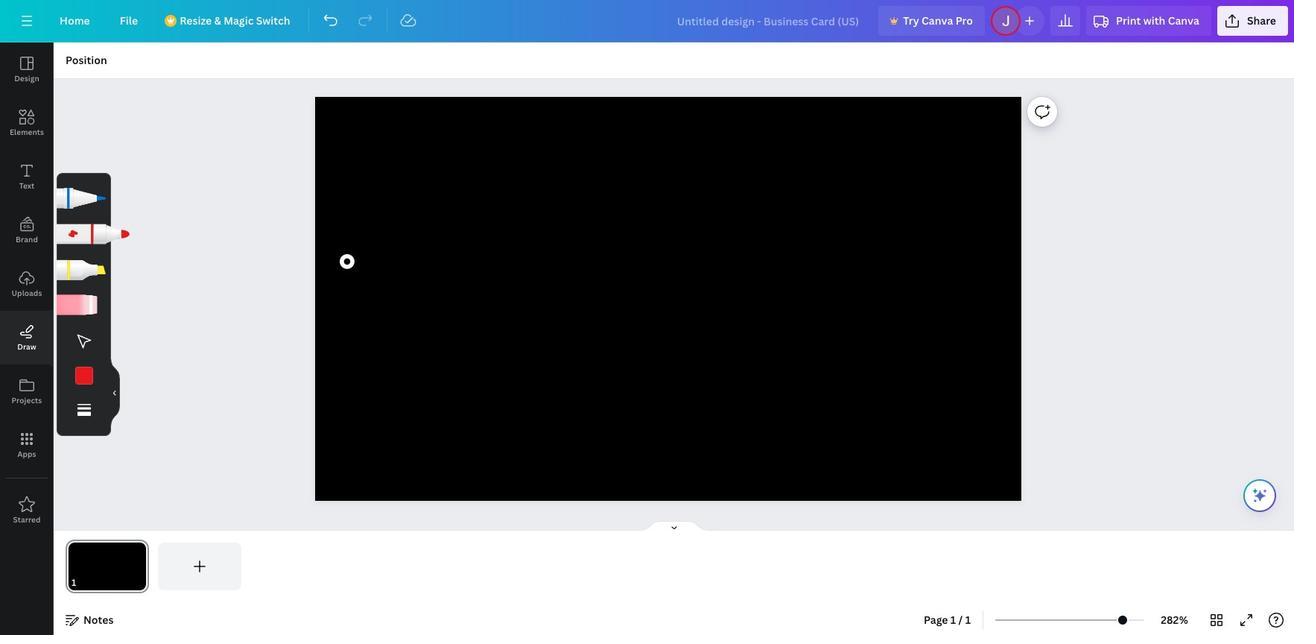 Task type: describe. For each thing, give the bounding box(es) containing it.
draw
[[17, 341, 36, 352]]

uploads button
[[0, 257, 54, 311]]

home link
[[48, 6, 102, 36]]

brand
[[16, 234, 38, 245]]

draw button
[[0, 311, 54, 365]]

share button
[[1218, 6, 1289, 36]]

text
[[19, 180, 35, 191]]

position button
[[60, 48, 113, 72]]

starred button
[[0, 484, 54, 537]]

side panel tab list
[[0, 42, 54, 537]]

Design title text field
[[665, 6, 873, 36]]

projects button
[[0, 365, 54, 418]]

with
[[1144, 13, 1166, 28]]

canva assistant image
[[1252, 487, 1269, 505]]

#e7191f image
[[75, 367, 93, 385]]

282% button
[[1151, 608, 1199, 632]]

position
[[66, 53, 107, 67]]

hide pages image
[[638, 520, 710, 532]]

magic
[[224, 13, 254, 28]]

print with canva button
[[1087, 6, 1212, 36]]

design
[[14, 73, 39, 83]]

canva inside print with canva dropdown button
[[1169, 13, 1200, 28]]

/
[[959, 613, 963, 627]]

print with canva
[[1117, 13, 1200, 28]]

try
[[904, 13, 920, 28]]

print
[[1117, 13, 1142, 28]]

canva inside try canva pro button
[[922, 13, 954, 28]]

file
[[120, 13, 138, 28]]

page
[[924, 613, 949, 627]]

try canva pro
[[904, 13, 974, 28]]



Task type: locate. For each thing, give the bounding box(es) containing it.
notes button
[[60, 608, 120, 632]]

resize & magic switch
[[180, 13, 290, 28]]

1
[[951, 613, 957, 627], [966, 613, 971, 627]]

home
[[60, 13, 90, 28]]

apps button
[[0, 418, 54, 472]]

canva right with
[[1169, 13, 1200, 28]]

uploads
[[12, 288, 42, 298]]

0 horizontal spatial 1
[[951, 613, 957, 627]]

2 1 from the left
[[966, 613, 971, 627]]

1 canva from the left
[[922, 13, 954, 28]]

projects
[[12, 395, 42, 406]]

elements button
[[0, 96, 54, 150]]

design button
[[0, 42, 54, 96]]

file button
[[108, 6, 150, 36]]

resize & magic switch button
[[156, 6, 302, 36]]

switch
[[256, 13, 290, 28]]

&
[[214, 13, 221, 28]]

text button
[[0, 150, 54, 204]]

apps
[[17, 449, 36, 459]]

brand button
[[0, 204, 54, 257]]

1 horizontal spatial 1
[[966, 613, 971, 627]]

1 right /
[[966, 613, 971, 627]]

share
[[1248, 13, 1277, 28]]

canva
[[922, 13, 954, 28], [1169, 13, 1200, 28]]

1 left /
[[951, 613, 957, 627]]

try canva pro button
[[879, 6, 985, 36]]

1 1 from the left
[[951, 613, 957, 627]]

canva right 'try'
[[922, 13, 954, 28]]

page 1 image
[[66, 543, 149, 590]]

resize
[[180, 13, 212, 28]]

starred
[[13, 514, 41, 525]]

Page title text field
[[83, 575, 89, 590]]

2 canva from the left
[[1169, 13, 1200, 28]]

0 horizontal spatial canva
[[922, 13, 954, 28]]

page 1 / 1
[[924, 613, 971, 627]]

hide image
[[110, 357, 120, 428]]

main menu bar
[[0, 0, 1295, 42]]

282%
[[1162, 613, 1189, 627]]

pro
[[956, 13, 974, 28]]

elements
[[10, 127, 44, 137]]

1 horizontal spatial canva
[[1169, 13, 1200, 28]]

notes
[[83, 613, 114, 627]]



Task type: vqa. For each thing, say whether or not it's contained in the screenshot.
and
no



